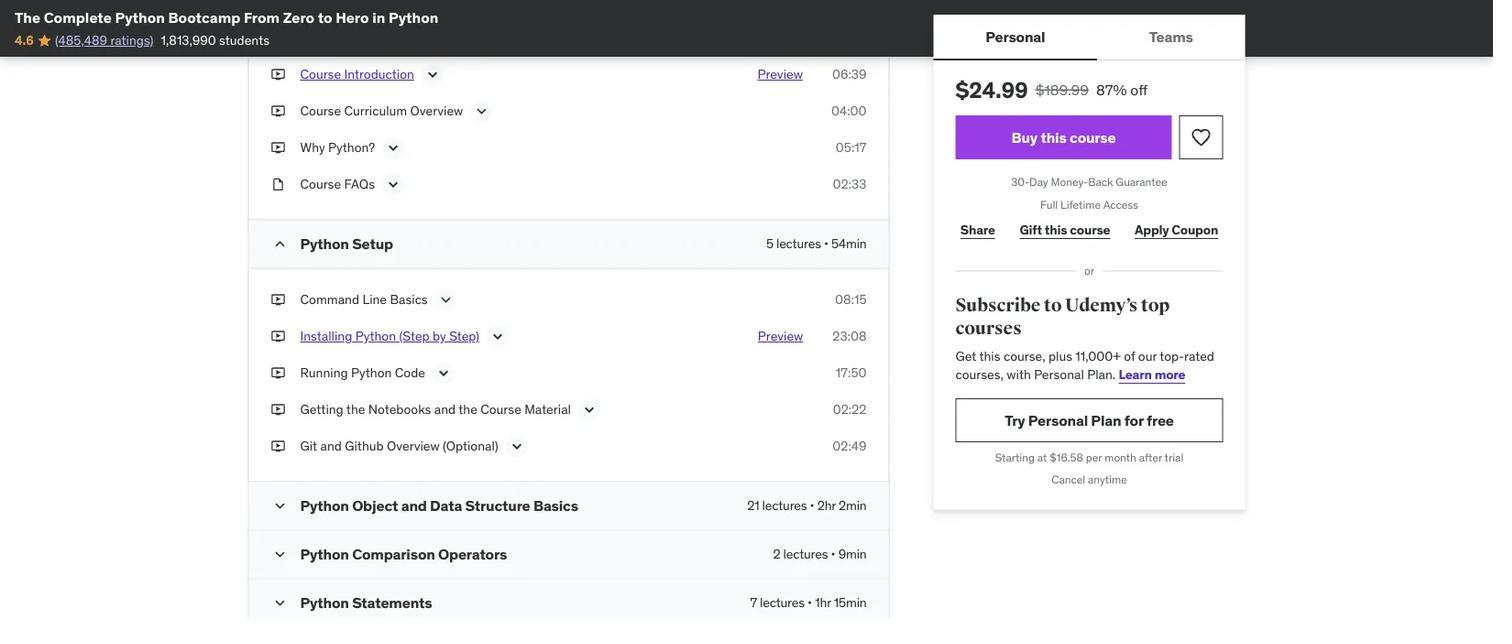 Task type: describe. For each thing, give the bounding box(es) containing it.
command
[[300, 292, 359, 308]]

buy this course button
[[956, 116, 1172, 160]]

xsmall image for why
[[271, 139, 286, 157]]

access
[[1103, 197, 1139, 212]]

money-
[[1051, 175, 1088, 189]]

python left setup
[[300, 234, 349, 253]]

python left 'code'
[[351, 365, 392, 382]]

lectures for python statements
[[760, 595, 805, 612]]

comparison
[[352, 545, 435, 564]]

show lecture description image for git and github overview (optional)
[[508, 438, 526, 456]]

try personal plan for free link
[[956, 399, 1223, 443]]

installing python (step by step) button
[[300, 328, 480, 350]]

02:33
[[833, 176, 867, 193]]

54min
[[832, 236, 867, 252]]

21
[[747, 498, 759, 515]]

introduction
[[344, 66, 414, 83]]

11,000+
[[1076, 349, 1121, 365]]

why python?
[[300, 140, 375, 156]]

running
[[300, 365, 348, 382]]

share
[[961, 222, 995, 239]]

(485,489 ratings)
[[55, 32, 154, 48]]

in
[[372, 8, 385, 27]]

tab list containing personal
[[934, 15, 1245, 61]]

getting
[[300, 402, 344, 418]]

the complete python bootcamp from zero to hero in python
[[15, 8, 439, 27]]

lectures for python setup
[[776, 236, 821, 252]]

day
[[1030, 175, 1048, 189]]

from
[[244, 8, 280, 27]]

1,813,990 students
[[161, 32, 270, 48]]

• for python setup
[[824, 236, 829, 252]]

17:50
[[836, 365, 867, 382]]

$189.99
[[1036, 80, 1089, 99]]

step)
[[449, 328, 480, 345]]

show lecture description image for why python?
[[384, 139, 403, 157]]

$24.99
[[956, 76, 1028, 104]]

show lecture description image right the step)
[[489, 328, 507, 346]]

bootcamp
[[168, 8, 241, 27]]

per
[[1086, 450, 1102, 465]]

0 vertical spatial basics
[[390, 292, 428, 308]]

or
[[1085, 264, 1095, 278]]

hero
[[336, 8, 369, 27]]

2
[[773, 547, 780, 563]]

more
[[1155, 367, 1186, 383]]

course for course introduction
[[300, 66, 341, 83]]

course for gift this course
[[1070, 222, 1111, 239]]

7 lectures • 1hr 15min
[[750, 595, 867, 612]]

ratings)
[[110, 32, 154, 48]]

2 horizontal spatial and
[[434, 402, 456, 418]]

1 the from the left
[[346, 402, 365, 418]]

2 the from the left
[[459, 402, 477, 418]]

30-
[[1011, 175, 1030, 189]]

xsmall image for command
[[271, 291, 286, 309]]

show lecture description image for overview
[[472, 102, 491, 121]]

87%
[[1096, 80, 1127, 99]]

course for course faqs
[[300, 176, 341, 193]]

why
[[300, 140, 325, 156]]

xsmall image for getting
[[271, 401, 286, 419]]

complete
[[44, 8, 112, 27]]

running python code
[[300, 365, 425, 382]]

5
[[766, 236, 774, 252]]

gift
[[1020, 222, 1042, 239]]

1 vertical spatial and
[[320, 438, 342, 455]]

xsmall image for git
[[271, 438, 286, 456]]

1 vertical spatial overview
[[387, 438, 440, 455]]

1hr
[[815, 595, 831, 612]]

lectures for python object and data structure basics
[[762, 498, 807, 515]]

share button
[[956, 212, 1000, 249]]

free
[[1147, 411, 1174, 430]]

get
[[956, 349, 977, 365]]

show lecture description image for course faqs
[[384, 176, 402, 194]]

try
[[1005, 411, 1025, 430]]

• for python object and data structure basics
[[810, 498, 815, 515]]

subscribe to udemy's top courses
[[956, 294, 1170, 340]]

by
[[433, 328, 446, 345]]

4.6
[[15, 32, 34, 48]]

2hr
[[818, 498, 836, 515]]

faqs
[[344, 176, 375, 193]]

at
[[1038, 450, 1047, 465]]

xsmall image for course
[[271, 102, 286, 120]]

teams button
[[1097, 15, 1245, 59]]

1 xsmall image from the top
[[271, 66, 286, 84]]

of
[[1124, 349, 1135, 365]]

command line basics
[[300, 292, 428, 308]]

top
[[1141, 294, 1170, 317]]

trial
[[1165, 450, 1184, 465]]

4 xsmall image from the top
[[271, 328, 286, 346]]

python inside button
[[355, 328, 396, 345]]

code
[[395, 365, 425, 382]]

back
[[1088, 175, 1113, 189]]

installing python (step by step)
[[300, 328, 480, 345]]

buy
[[1012, 128, 1038, 147]]

cancel
[[1052, 473, 1086, 487]]

python left statements
[[300, 594, 349, 613]]



Task type: locate. For each thing, give the bounding box(es) containing it.
wishlist image
[[1190, 127, 1212, 149]]

preview left 23:08
[[758, 328, 803, 345]]

gift this course
[[1020, 222, 1111, 239]]

show lecture description image down course curriculum overview
[[384, 139, 403, 157]]

2 xsmall image from the top
[[271, 139, 286, 157]]

udemy's
[[1065, 294, 1138, 317]]

1 horizontal spatial and
[[401, 497, 427, 515]]

(optional)
[[443, 438, 499, 455]]

the up (optional)
[[459, 402, 477, 418]]

this right buy
[[1041, 128, 1067, 147]]

lectures right 2
[[783, 547, 828, 563]]

buy this course
[[1012, 128, 1116, 147]]

preview
[[758, 66, 803, 83], [758, 328, 803, 345]]

full
[[1041, 197, 1058, 212]]

installing
[[300, 328, 352, 345]]

0 horizontal spatial the
[[346, 402, 365, 418]]

1 small image from the top
[[271, 546, 289, 564]]

5 xsmall image from the top
[[271, 438, 286, 456]]

1 small image from the top
[[271, 235, 289, 254]]

python down line
[[355, 328, 396, 345]]

course inside 'button'
[[300, 66, 341, 83]]

xsmall image
[[271, 29, 286, 47], [271, 102, 286, 120], [271, 291, 286, 309], [271, 328, 286, 346], [271, 401, 286, 419]]

1 horizontal spatial basics
[[533, 497, 578, 515]]

this inside button
[[1041, 128, 1067, 147]]

this for buy
[[1041, 128, 1067, 147]]

curriculum
[[344, 103, 407, 119]]

course for course curriculum overview
[[300, 103, 341, 119]]

0 vertical spatial and
[[434, 402, 456, 418]]

1 vertical spatial small image
[[271, 595, 289, 613]]

teams
[[1149, 27, 1193, 46]]

xsmall image left git at the bottom
[[271, 438, 286, 456]]

1 vertical spatial to
[[1044, 294, 1062, 317]]

0 horizontal spatial and
[[320, 438, 342, 455]]

0 vertical spatial personal
[[986, 27, 1045, 46]]

9min
[[839, 547, 867, 563]]

xsmall image left course faqs
[[271, 176, 286, 194]]

15min
[[834, 595, 867, 612]]

python left object
[[300, 497, 349, 515]]

course down why
[[300, 176, 341, 193]]

$16.58
[[1050, 450, 1084, 465]]

plus
[[1049, 349, 1073, 365]]

$24.99 $189.99 87% off
[[956, 76, 1148, 104]]

0 horizontal spatial basics
[[390, 292, 428, 308]]

line
[[362, 292, 387, 308]]

preview left 06:39
[[758, 66, 803, 83]]

coupon
[[1172, 222, 1219, 239]]

0 horizontal spatial to
[[318, 8, 332, 27]]

2 preview from the top
[[758, 328, 803, 345]]

this inside get this course, plus 11,000+ of our top-rated courses, with personal plan.
[[980, 349, 1001, 365]]

our
[[1138, 349, 1157, 365]]

after
[[1139, 450, 1162, 465]]

month
[[1105, 450, 1137, 465]]

overview right curriculum
[[410, 103, 463, 119]]

xsmall image left why
[[271, 139, 286, 157]]

zero
[[283, 8, 315, 27]]

2 vertical spatial personal
[[1028, 411, 1088, 430]]

1 vertical spatial preview
[[758, 328, 803, 345]]

4 xsmall image from the top
[[271, 365, 286, 383]]

overview down notebooks
[[387, 438, 440, 455]]

material
[[525, 402, 571, 418]]

7
[[750, 595, 757, 612]]

0 vertical spatial this
[[1041, 128, 1067, 147]]

and left data
[[401, 497, 427, 515]]

python statements
[[300, 594, 432, 613]]

1 vertical spatial basics
[[533, 497, 578, 515]]

course up back
[[1070, 128, 1116, 147]]

lectures right 7
[[760, 595, 805, 612]]

apply coupon button
[[1130, 212, 1223, 249]]

show lecture description image right (optional)
[[508, 438, 526, 456]]

basics right line
[[390, 292, 428, 308]]

operators
[[438, 545, 507, 564]]

0 vertical spatial small image
[[271, 235, 289, 254]]

1 vertical spatial this
[[1045, 222, 1068, 239]]

to
[[318, 8, 332, 27], [1044, 294, 1062, 317]]

course introduction
[[300, 66, 414, 83]]

this right gift
[[1045, 222, 1068, 239]]

02:22
[[833, 402, 867, 418]]

lectures for python comparison operators
[[783, 547, 828, 563]]

• left 1hr
[[808, 595, 812, 612]]

5 lectures • 54min
[[766, 236, 867, 252]]

statements
[[352, 594, 432, 613]]

git and github overview (optional)
[[300, 438, 499, 455]]

06:39
[[832, 66, 867, 83]]

xsmall image for course
[[271, 176, 286, 194]]

tab list
[[934, 15, 1245, 61]]

(step
[[399, 328, 430, 345]]

small image for python statements
[[271, 595, 289, 613]]

personal down plus
[[1034, 367, 1084, 383]]

show lecture description image for basics
[[437, 291, 455, 310]]

show lecture description image
[[423, 66, 442, 84], [472, 102, 491, 121], [437, 291, 455, 310], [435, 365, 453, 383]]

personal up $24.99
[[986, 27, 1045, 46]]

small image for python comparison operators
[[271, 546, 289, 564]]

small image
[[271, 546, 289, 564], [271, 595, 289, 613]]

and right git at the bottom
[[320, 438, 342, 455]]

05:17
[[836, 140, 867, 156]]

subscribe
[[956, 294, 1041, 317]]

python up python statements in the left of the page
[[300, 545, 349, 564]]

python up ratings)
[[115, 8, 165, 27]]

data
[[430, 497, 462, 515]]

python comparison operators
[[300, 545, 507, 564]]

2 vertical spatial this
[[980, 349, 1001, 365]]

2min
[[839, 498, 867, 515]]

structure
[[465, 497, 530, 515]]

2 small image from the top
[[271, 595, 289, 613]]

• for python statements
[[808, 595, 812, 612]]

learn more link
[[1119, 367, 1186, 383]]

to right zero
[[318, 8, 332, 27]]

1 vertical spatial personal
[[1034, 367, 1084, 383]]

0 vertical spatial overview
[[410, 103, 463, 119]]

lifetime
[[1061, 197, 1101, 212]]

top-
[[1160, 349, 1185, 365]]

preview for 23:08
[[758, 328, 803, 345]]

2 lectures • 9min
[[773, 547, 867, 563]]

1 vertical spatial course
[[1070, 222, 1111, 239]]

course down lifetime
[[1070, 222, 1111, 239]]

course faqs
[[300, 176, 375, 193]]

small image for python object and data structure basics
[[271, 498, 289, 516]]

python right in
[[389, 8, 439, 27]]

•
[[824, 236, 829, 252], [810, 498, 815, 515], [831, 547, 836, 563], [808, 595, 812, 612]]

the
[[346, 402, 365, 418], [459, 402, 477, 418]]

30-day money-back guarantee full lifetime access
[[1011, 175, 1168, 212]]

gift this course link
[[1015, 212, 1115, 249]]

small image
[[271, 235, 289, 254], [271, 498, 289, 516]]

starting at $16.58 per month after trial cancel anytime
[[995, 450, 1184, 487]]

lectures right 21 at the right
[[762, 498, 807, 515]]

off
[[1131, 80, 1148, 99]]

students
[[219, 32, 270, 48]]

2 xsmall image from the top
[[271, 102, 286, 120]]

small image for python setup
[[271, 235, 289, 254]]

plan
[[1091, 411, 1122, 430]]

course up why
[[300, 103, 341, 119]]

3 xsmall image from the top
[[271, 291, 286, 309]]

course left the introduction
[[300, 66, 341, 83]]

python?
[[328, 140, 375, 156]]

the
[[15, 8, 40, 27]]

course left material
[[481, 402, 521, 418]]

to left udemy's
[[1044, 294, 1062, 317]]

course inside button
[[1070, 128, 1116, 147]]

5 xsmall image from the top
[[271, 401, 286, 419]]

1 horizontal spatial to
[[1044, 294, 1062, 317]]

1 preview from the top
[[758, 66, 803, 83]]

plan.
[[1087, 367, 1116, 383]]

and up (optional)
[[434, 402, 456, 418]]

xsmall image
[[271, 66, 286, 84], [271, 139, 286, 157], [271, 176, 286, 194], [271, 365, 286, 383], [271, 438, 286, 456]]

0 vertical spatial to
[[318, 8, 332, 27]]

• for python comparison operators
[[831, 547, 836, 563]]

xsmall image down from
[[271, 66, 286, 84]]

this for gift
[[1045, 222, 1068, 239]]

the right getting
[[346, 402, 365, 418]]

personal inside 'link'
[[1028, 411, 1088, 430]]

lectures right 5
[[776, 236, 821, 252]]

course for buy this course
[[1070, 128, 1116, 147]]

get this course, plus 11,000+ of our top-rated courses, with personal plan.
[[956, 349, 1215, 383]]

notebooks
[[368, 402, 431, 418]]

learn more
[[1119, 367, 1186, 383]]

git
[[300, 438, 317, 455]]

python object and data structure basics
[[300, 497, 578, 515]]

this up courses,
[[980, 349, 1001, 365]]

basics
[[390, 292, 428, 308], [533, 497, 578, 515]]

xsmall image for running
[[271, 365, 286, 383]]

object
[[352, 497, 398, 515]]

23:08
[[833, 328, 867, 345]]

this for get
[[980, 349, 1001, 365]]

personal inside get this course, plus 11,000+ of our top-rated courses, with personal plan.
[[1034, 367, 1084, 383]]

3 xsmall image from the top
[[271, 176, 286, 194]]

0 vertical spatial preview
[[758, 66, 803, 83]]

• left 2hr
[[810, 498, 815, 515]]

apply coupon
[[1135, 222, 1219, 239]]

2 small image from the top
[[271, 498, 289, 516]]

with
[[1007, 367, 1031, 383]]

0 vertical spatial small image
[[271, 546, 289, 564]]

personal inside button
[[986, 27, 1045, 46]]

xsmall image left the running
[[271, 365, 286, 383]]

0 vertical spatial course
[[1070, 128, 1116, 147]]

to inside subscribe to udemy's top courses
[[1044, 294, 1062, 317]]

• left 9min
[[831, 547, 836, 563]]

02:49
[[833, 438, 867, 455]]

show lecture description image right faqs
[[384, 176, 402, 194]]

(485,489
[[55, 32, 107, 48]]

show lecture description image for code
[[435, 365, 453, 383]]

python setup
[[300, 234, 393, 253]]

1 xsmall image from the top
[[271, 29, 286, 47]]

basics right "structure"
[[533, 497, 578, 515]]

2 vertical spatial and
[[401, 497, 427, 515]]

personal up the $16.58
[[1028, 411, 1088, 430]]

preview for 06:39
[[758, 66, 803, 83]]

• left 54min
[[824, 236, 829, 252]]

course introduction button
[[300, 66, 414, 88]]

show lecture description image for getting the notebooks and the course material
[[580, 401, 599, 420]]

show lecture description image
[[384, 139, 403, 157], [384, 176, 402, 194], [489, 328, 507, 346], [580, 401, 599, 420], [508, 438, 526, 456]]

show lecture description image right material
[[580, 401, 599, 420]]

courses
[[956, 318, 1022, 340]]

learn
[[1119, 367, 1152, 383]]

1 horizontal spatial the
[[459, 402, 477, 418]]

1 vertical spatial small image
[[271, 498, 289, 516]]



Task type: vqa. For each thing, say whether or not it's contained in the screenshot.


